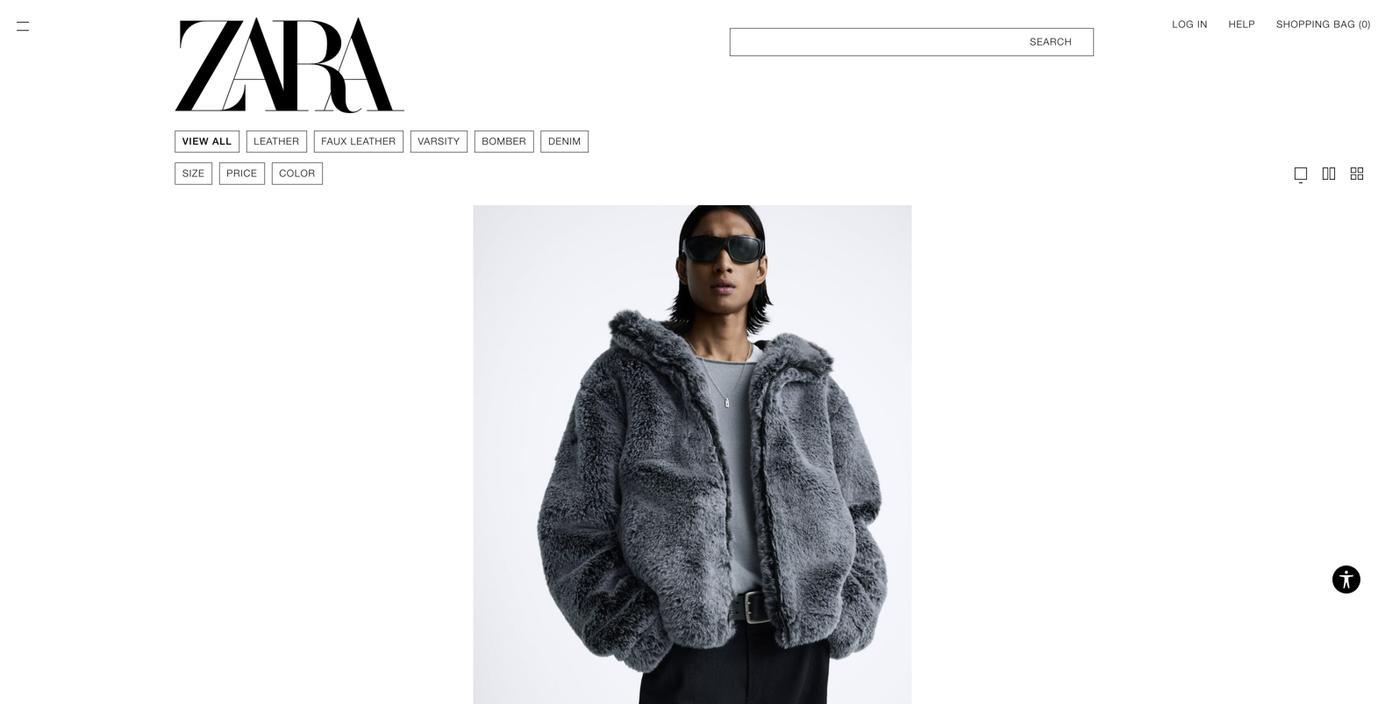 Task type: describe. For each thing, give the bounding box(es) containing it.
faux leather
[[322, 136, 396, 147]]

image 0 of faux fur hooded jacket from zara image
[[474, 205, 912, 705]]

log
[[1173, 19, 1195, 30]]

log in link
[[1173, 18, 1208, 32]]

leather link
[[254, 135, 300, 149]]

denim link
[[549, 135, 581, 149]]

zoom change image
[[1349, 165, 1366, 183]]

0
[[1362, 19, 1369, 30]]

bomber link
[[482, 135, 527, 149]]

0 status
[[1362, 19, 1369, 30]]

bag
[[1334, 19, 1356, 30]]

price button
[[219, 163, 265, 185]]

search
[[1030, 36, 1073, 47]]

leather inside faux leather link
[[351, 136, 396, 147]]

1 zoom change image from the left
[[1293, 165, 1310, 183]]

accessibility image
[[1329, 562, 1365, 598]]

help
[[1229, 19, 1256, 30]]

search link
[[730, 28, 1094, 56]]

in
[[1198, 19, 1208, 30]]

2 zoom change image from the left
[[1321, 165, 1338, 183]]



Task type: locate. For each thing, give the bounding box(es) containing it.
zara logo united states. go to homepage image
[[175, 18, 405, 113]]

view
[[183, 136, 209, 147]]

color button
[[272, 163, 323, 185]]

leather
[[254, 136, 300, 147], [351, 136, 396, 147]]

all
[[212, 136, 232, 147]]

price
[[227, 168, 257, 179]]

zoom change image
[[1293, 165, 1310, 183], [1321, 165, 1338, 183]]

Product search search field
[[730, 28, 1094, 56]]

size
[[183, 168, 205, 179]]

open menu image
[[14, 18, 32, 35]]

size button
[[175, 163, 212, 185]]

varsity
[[418, 136, 460, 147]]

view all
[[183, 136, 232, 147]]

)
[[1369, 19, 1372, 30]]

leather right faux
[[351, 136, 396, 147]]

(
[[1359, 19, 1362, 30]]

faux
[[322, 136, 347, 147]]

1 horizontal spatial zoom change image
[[1321, 165, 1338, 183]]

log in
[[1173, 19, 1208, 30]]

2 leather from the left
[[351, 136, 396, 147]]

color
[[279, 168, 316, 179]]

view all link
[[183, 135, 232, 149]]

shopping
[[1277, 19, 1331, 30]]

faux leather link
[[322, 135, 396, 149]]

0 horizontal spatial zoom change image
[[1293, 165, 1310, 183]]

0 horizontal spatial leather
[[254, 136, 300, 147]]

varsity link
[[418, 135, 460, 149]]

help link
[[1229, 18, 1256, 32]]

denim
[[549, 136, 581, 147]]

1 leather from the left
[[254, 136, 300, 147]]

bomber
[[482, 136, 527, 147]]

leather up color
[[254, 136, 300, 147]]

shopping bag ( 0 )
[[1277, 19, 1372, 30]]

1 horizontal spatial leather
[[351, 136, 396, 147]]



Task type: vqa. For each thing, say whether or not it's contained in the screenshot.
the SOFT BOMBER JACKET LINK
no



